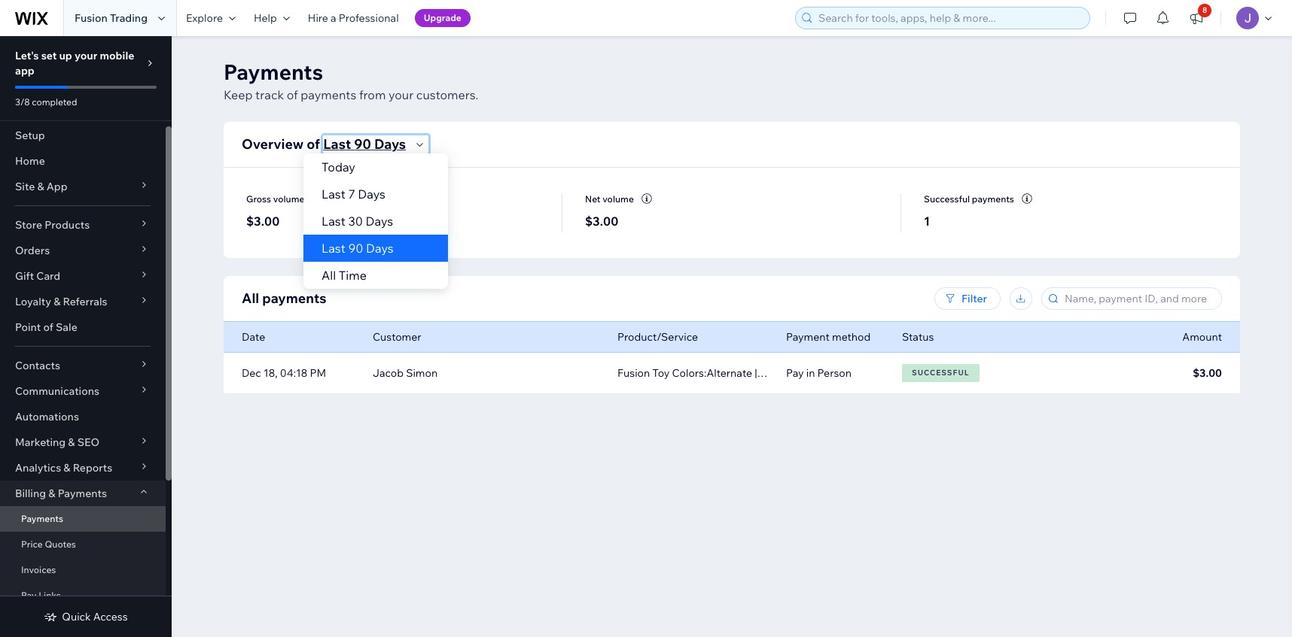 Task type: locate. For each thing, give the bounding box(es) containing it.
& inside dropdown button
[[54, 295, 61, 309]]

0 vertical spatial payments
[[301, 87, 356, 102]]

1 vertical spatial your
[[388, 87, 414, 102]]

& for site
[[37, 180, 44, 194]]

all up date
[[242, 290, 259, 307]]

help button
[[245, 0, 299, 36]]

days down last 30 days
[[366, 241, 394, 256]]

90 up today
[[354, 136, 371, 153]]

quick access
[[62, 611, 128, 624]]

contacts button
[[0, 353, 166, 379]]

amount
[[1182, 331, 1222, 344]]

links
[[39, 590, 61, 602]]

2 volume from the left
[[603, 193, 634, 205]]

all for all payments
[[242, 290, 259, 307]]

app
[[46, 180, 67, 194]]

days inside option
[[366, 241, 394, 256]]

help
[[254, 11, 277, 25]]

of left sale
[[43, 321, 53, 334]]

& for loyalty
[[54, 295, 61, 309]]

today
[[322, 160, 356, 175]]

your inside 'payments keep track of payments from your customers.'
[[388, 87, 414, 102]]

last 90 days down last 30 days
[[322, 241, 394, 256]]

set
[[41, 49, 57, 62]]

of right overview
[[307, 136, 320, 153]]

payments for payments keep track of payments from your customers.
[[224, 59, 323, 85]]

all
[[322, 268, 336, 283], [242, 290, 259, 307]]

pay links link
[[0, 584, 166, 609]]

all for all time
[[322, 268, 336, 283]]

volume right gross
[[273, 193, 305, 205]]

days down from
[[374, 136, 406, 153]]

$3.00 for net
[[585, 214, 618, 229]]

your right from
[[388, 87, 414, 102]]

8 button
[[1180, 0, 1213, 36]]

$3.00 down amount at the right of the page
[[1193, 367, 1222, 380]]

3/8
[[15, 96, 30, 108]]

fusion for fusion trading
[[75, 11, 108, 25]]

volume right net
[[603, 193, 634, 205]]

days inside button
[[374, 136, 406, 153]]

&
[[37, 180, 44, 194], [54, 295, 61, 309], [68, 436, 75, 450], [63, 462, 70, 475], [48, 487, 55, 501]]

1 horizontal spatial |
[[843, 367, 846, 380]]

last 90 days up today
[[323, 136, 406, 153]]

1 vertical spatial pay
[[21, 590, 37, 602]]

1 vertical spatial successful
[[912, 368, 969, 378]]

& right site
[[37, 180, 44, 194]]

automations
[[15, 410, 79, 424]]

last up all time
[[322, 241, 346, 256]]

0 horizontal spatial of
[[43, 321, 53, 334]]

site & app
[[15, 180, 67, 194]]

status
[[902, 331, 934, 344]]

last 90 days inside option
[[322, 241, 394, 256]]

90 inside option
[[348, 241, 363, 256]]

2 vertical spatial of
[[43, 321, 53, 334]]

1 horizontal spatial $3.00
[[585, 214, 618, 229]]

billing & payments button
[[0, 481, 166, 507]]

of right "track"
[[287, 87, 298, 102]]

mobile
[[100, 49, 134, 62]]

your right up
[[75, 49, 97, 62]]

1 horizontal spatial of
[[287, 87, 298, 102]]

| left another
[[843, 367, 846, 380]]

0 horizontal spatial volume
[[273, 193, 305, 205]]

2 horizontal spatial of
[[307, 136, 320, 153]]

0 vertical spatial fusion
[[75, 11, 108, 25]]

home link
[[0, 148, 166, 174]]

orders button
[[0, 238, 166, 264]]

payments up price quotes
[[21, 514, 63, 525]]

successful
[[924, 193, 970, 205], [912, 368, 969, 378]]

overview of
[[242, 136, 320, 153]]

0 horizontal spatial pay
[[21, 590, 37, 602]]

0 vertical spatial of
[[287, 87, 298, 102]]

0 vertical spatial all
[[322, 268, 336, 283]]

days right 7 on the top left
[[358, 187, 386, 202]]

& left reports
[[63, 462, 70, 475]]

90
[[354, 136, 371, 153], [348, 241, 363, 256]]

another
[[848, 367, 888, 380]]

reports
[[73, 462, 112, 475]]

0 vertical spatial 90
[[354, 136, 371, 153]]

1 volume from the left
[[273, 193, 305, 205]]

analytics & reports button
[[0, 456, 166, 481]]

days
[[374, 136, 406, 153], [358, 187, 386, 202], [366, 214, 393, 229], [366, 241, 394, 256]]

payment method
[[786, 331, 871, 344]]

track
[[255, 87, 284, 102]]

2 vertical spatial payments
[[21, 514, 63, 525]]

toy
[[652, 367, 670, 380]]

payments for all payments
[[262, 290, 326, 307]]

marketing
[[15, 436, 66, 450]]

1 vertical spatial last 90 days
[[322, 241, 394, 256]]

contacts
[[15, 359, 60, 373]]

your
[[75, 49, 97, 62], [388, 87, 414, 102]]

invoices link
[[0, 558, 166, 584]]

1 horizontal spatial fusion
[[617, 367, 650, 380]]

last 7 days
[[322, 187, 386, 202]]

product/service
[[617, 331, 698, 344]]

last 90 days option
[[304, 235, 448, 262]]

list box
[[304, 154, 448, 289]]

pay in person
[[786, 367, 852, 380]]

1 vertical spatial 90
[[348, 241, 363, 256]]

1 vertical spatial payments
[[58, 487, 107, 501]]

0 vertical spatial payments
[[224, 59, 323, 85]]

of for point of sale
[[43, 321, 53, 334]]

payments
[[224, 59, 323, 85], [58, 487, 107, 501], [21, 514, 63, 525]]

sale
[[56, 321, 77, 334]]

pay for pay links
[[21, 590, 37, 602]]

volume
[[273, 193, 305, 205], [603, 193, 634, 205]]

your inside let's set up your mobile app
[[75, 49, 97, 62]]

all payments
[[242, 290, 326, 307]]

of inside sidebar element
[[43, 321, 53, 334]]

gift card
[[15, 270, 60, 283]]

& left the seo in the left bottom of the page
[[68, 436, 75, 450]]

pay
[[786, 367, 804, 380], [21, 590, 37, 602]]

last 90 days button
[[323, 136, 428, 154]]

$3.00 down net volume
[[585, 214, 618, 229]]

0 vertical spatial your
[[75, 49, 97, 62]]

jacob
[[373, 367, 404, 380]]

pay left links
[[21, 590, 37, 602]]

& right loyalty
[[54, 295, 61, 309]]

payments up "track"
[[224, 59, 323, 85]]

store products button
[[0, 212, 166, 238]]

0 vertical spatial last 90 days
[[323, 136, 406, 153]]

0 horizontal spatial fusion
[[75, 11, 108, 25]]

last 90 days inside button
[[323, 136, 406, 153]]

fusion left toy
[[617, 367, 650, 380]]

colors:alternate
[[672, 367, 752, 380]]

sidebar element
[[0, 36, 172, 638]]

1 horizontal spatial all
[[322, 268, 336, 283]]

all left time on the top
[[322, 268, 336, 283]]

fusion for fusion toy colors:alternate | text field???:yes | another field:
[[617, 367, 650, 380]]

1 horizontal spatial pay
[[786, 367, 804, 380]]

1 horizontal spatial volume
[[603, 193, 634, 205]]

& for marketing
[[68, 436, 75, 450]]

1 vertical spatial fusion
[[617, 367, 650, 380]]

0 horizontal spatial your
[[75, 49, 97, 62]]

pay inside sidebar element
[[21, 590, 37, 602]]

successful for successful payments
[[924, 193, 970, 205]]

0 horizontal spatial $3.00
[[246, 214, 280, 229]]

2 vertical spatial payments
[[262, 290, 326, 307]]

of inside 'payments keep track of payments from your customers.'
[[287, 87, 298, 102]]

last 90 days
[[323, 136, 406, 153], [322, 241, 394, 256]]

pay left in
[[786, 367, 804, 380]]

text
[[760, 367, 780, 380]]

& inside 'dropdown button'
[[37, 180, 44, 194]]

all time
[[322, 268, 367, 283]]

| left text
[[755, 367, 757, 380]]

last up today
[[323, 136, 351, 153]]

0 horizontal spatial |
[[755, 367, 757, 380]]

keep
[[224, 87, 253, 102]]

net volume
[[585, 193, 634, 205]]

store products
[[15, 218, 90, 232]]

completed
[[32, 96, 77, 108]]

pm
[[310, 367, 326, 380]]

fusion left 'trading'
[[75, 11, 108, 25]]

1 vertical spatial of
[[307, 136, 320, 153]]

payments
[[301, 87, 356, 102], [972, 193, 1014, 205], [262, 290, 326, 307]]

90 inside button
[[354, 136, 371, 153]]

payments down analytics & reports popup button
[[58, 487, 107, 501]]

successful down status
[[912, 368, 969, 378]]

90 down 30
[[348, 241, 363, 256]]

1 horizontal spatial your
[[388, 87, 414, 102]]

1 vertical spatial payments
[[972, 193, 1014, 205]]

0 horizontal spatial all
[[242, 290, 259, 307]]

payments keep track of payments from your customers.
[[224, 59, 478, 102]]

successful up 1
[[924, 193, 970, 205]]

& for analytics
[[63, 462, 70, 475]]

|
[[755, 367, 757, 380], [843, 367, 846, 380]]

0 vertical spatial pay
[[786, 367, 804, 380]]

0 vertical spatial successful
[[924, 193, 970, 205]]

payments inside 'payments keep track of payments from your customers.'
[[224, 59, 323, 85]]

a
[[331, 11, 336, 25]]

$3.00 down gross
[[246, 214, 280, 229]]

& right the billing
[[48, 487, 55, 501]]

1 vertical spatial all
[[242, 290, 259, 307]]

30
[[348, 214, 363, 229]]

upgrade
[[424, 12, 461, 23]]



Task type: describe. For each thing, give the bounding box(es) containing it.
upgrade button
[[415, 9, 470, 27]]

& for billing
[[48, 487, 55, 501]]

invoices
[[21, 565, 56, 576]]

quick access button
[[44, 611, 128, 624]]

app
[[15, 64, 34, 78]]

last 90 days for last 90 days option
[[322, 241, 394, 256]]

simon
[[406, 367, 438, 380]]

90 for last 90 days option
[[348, 241, 363, 256]]

last 90 days for last 90 days button
[[323, 136, 406, 153]]

gift
[[15, 270, 34, 283]]

site
[[15, 180, 35, 194]]

filter button
[[934, 288, 1001, 310]]

analytics
[[15, 462, 61, 475]]

of for overview of
[[307, 136, 320, 153]]

04:18
[[280, 367, 307, 380]]

successful for successful
[[912, 368, 969, 378]]

payments inside popup button
[[58, 487, 107, 501]]

2 | from the left
[[843, 367, 846, 380]]

last left 30
[[322, 214, 346, 229]]

filter
[[962, 292, 987, 306]]

products
[[45, 218, 90, 232]]

site & app button
[[0, 174, 166, 200]]

price quotes link
[[0, 532, 166, 558]]

access
[[93, 611, 128, 624]]

last inside button
[[323, 136, 351, 153]]

net
[[585, 193, 601, 205]]

explore
[[186, 11, 223, 25]]

billing & payments
[[15, 487, 107, 501]]

hire a professional
[[308, 11, 399, 25]]

communications button
[[0, 379, 166, 404]]

in
[[806, 367, 815, 380]]

analytics & reports
[[15, 462, 112, 475]]

marketing & seo
[[15, 436, 99, 450]]

price quotes
[[21, 539, 76, 550]]

up
[[59, 49, 72, 62]]

home
[[15, 154, 45, 168]]

Name, payment ID, and more field
[[1060, 288, 1217, 309]]

point of sale
[[15, 321, 77, 334]]

gross volume
[[246, 193, 305, 205]]

trading
[[110, 11, 148, 25]]

list box containing today
[[304, 154, 448, 289]]

quotes
[[45, 539, 76, 550]]

customers.
[[416, 87, 478, 102]]

point
[[15, 321, 41, 334]]

gift card button
[[0, 264, 166, 289]]

payments inside 'payments keep track of payments from your customers.'
[[301, 87, 356, 102]]

store
[[15, 218, 42, 232]]

from
[[359, 87, 386, 102]]

professional
[[339, 11, 399, 25]]

date
[[242, 331, 265, 344]]

successful payments
[[924, 193, 1014, 205]]

2 horizontal spatial $3.00
[[1193, 367, 1222, 380]]

marketing & seo button
[[0, 430, 166, 456]]

90 for last 90 days button
[[354, 136, 371, 153]]

field:
[[891, 367, 915, 380]]

overview
[[242, 136, 304, 153]]

volume for net volume
[[603, 193, 634, 205]]

quick
[[62, 611, 91, 624]]

8
[[1202, 5, 1207, 15]]

7
[[348, 187, 355, 202]]

setup
[[15, 129, 45, 142]]

field???:yes
[[782, 367, 841, 380]]

card
[[36, 270, 60, 283]]

$3.00 for gross
[[246, 214, 280, 229]]

payment
[[786, 331, 830, 344]]

customer
[[373, 331, 421, 344]]

payments link
[[0, 507, 166, 532]]

payments for payments
[[21, 514, 63, 525]]

payments for successful payments
[[972, 193, 1014, 205]]

person
[[817, 367, 852, 380]]

volume for gross volume
[[273, 193, 305, 205]]

dec 18, 04:18 pm
[[242, 367, 326, 380]]

dec
[[242, 367, 261, 380]]

3/8 completed
[[15, 96, 77, 108]]

seo
[[77, 436, 99, 450]]

time
[[339, 268, 367, 283]]

let's
[[15, 49, 39, 62]]

billing
[[15, 487, 46, 501]]

point of sale link
[[0, 315, 166, 340]]

pay for pay in person
[[786, 367, 804, 380]]

18,
[[263, 367, 278, 380]]

price
[[21, 539, 43, 550]]

gross
[[246, 193, 271, 205]]

1 | from the left
[[755, 367, 757, 380]]

Search for tools, apps, help & more... field
[[814, 8, 1085, 29]]

last inside option
[[322, 241, 346, 256]]

pay links
[[21, 590, 61, 602]]

jacob simon
[[373, 367, 438, 380]]

setup link
[[0, 123, 166, 148]]

referrals
[[63, 295, 107, 309]]

let's set up your mobile app
[[15, 49, 134, 78]]

last left 7 on the top left
[[322, 187, 346, 202]]

hire a professional link
[[299, 0, 408, 36]]

orders
[[15, 244, 50, 258]]

loyalty & referrals button
[[0, 289, 166, 315]]

hire
[[308, 11, 328, 25]]

loyalty
[[15, 295, 51, 309]]

days right 30
[[366, 214, 393, 229]]



Task type: vqa. For each thing, say whether or not it's contained in the screenshot.
Home
yes



